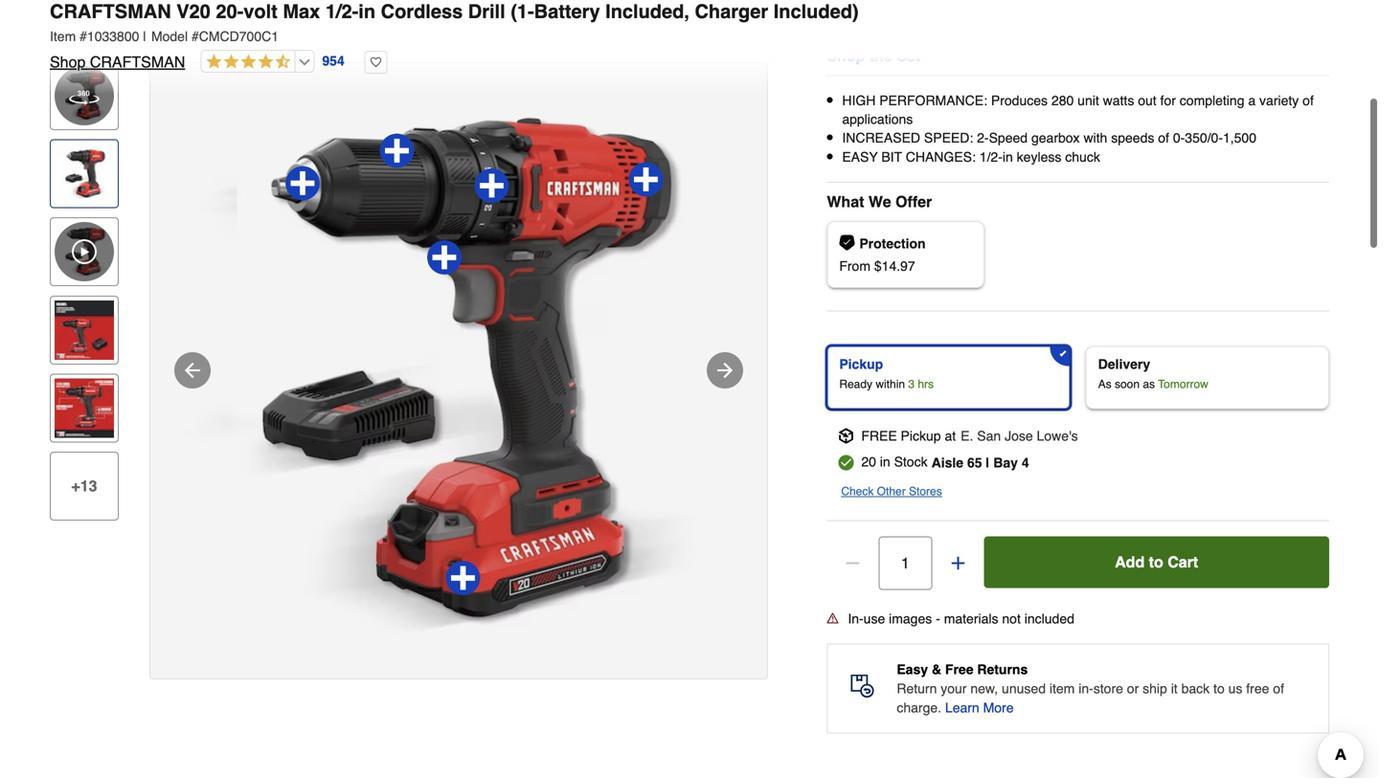 Task type: vqa. For each thing, say whether or not it's contained in the screenshot.
00 within the $ 449 . 00
no



Task type: locate. For each thing, give the bounding box(es) containing it.
in-use images - materials not included
[[848, 611, 1074, 627]]

0 horizontal spatial 1/2-
[[325, 0, 358, 23]]

lowe's
[[1037, 428, 1078, 444]]

to left us
[[1213, 681, 1225, 697]]

1033800
[[87, 29, 139, 44]]

0 vertical spatial in
[[358, 0, 375, 23]]

| left model
[[143, 29, 146, 44]]

0 horizontal spatial pickup
[[839, 357, 883, 372]]

0 horizontal spatial in
[[358, 0, 375, 23]]

item number 1 0 3 3 8 0 0 and model number c m c d 7 0 0 c 1 element
[[50, 27, 1329, 46]]

1 horizontal spatial 1/2-
[[980, 149, 1003, 165]]

1 # from the left
[[80, 29, 87, 44]]

completing
[[1180, 93, 1245, 108]]

in right the 20
[[880, 454, 890, 470]]

shop
[[827, 47, 865, 65], [50, 53, 86, 71]]

0 horizontal spatial |
[[143, 29, 146, 44]]

in-
[[1079, 681, 1094, 697]]

of
[[1303, 93, 1314, 108], [1158, 130, 1169, 146], [1273, 681, 1284, 697]]

protection from $14.97
[[839, 236, 926, 274]]

craftsman down 1033800
[[90, 53, 185, 71]]

2 horizontal spatial of
[[1303, 93, 1314, 108]]

1/2-
[[325, 0, 358, 23], [980, 149, 1003, 165]]

1/2- down "2-"
[[980, 149, 1003, 165]]

free
[[945, 662, 974, 677]]

0-
[[1173, 130, 1185, 146]]

1 horizontal spatial to
[[1213, 681, 1225, 697]]

check other stores
[[841, 485, 942, 498]]

delivery
[[1098, 357, 1150, 372]]

drill
[[468, 0, 505, 23]]

to right add
[[1149, 553, 1163, 571]]

performance:
[[879, 93, 987, 108]]

of left 0-
[[1158, 130, 1169, 146]]

check other stores button
[[841, 482, 942, 501]]

0 horizontal spatial shop
[[50, 53, 86, 71]]

| inside craftsman v20 20-volt max 1/2-in cordless drill (1-battery included, charger included) item # 1033800 | model # cmcd700c1
[[143, 29, 146, 44]]

| right 65
[[986, 455, 990, 471]]

0 vertical spatial to
[[1149, 553, 1163, 571]]

shop left the
[[827, 47, 865, 65]]

bit
[[881, 149, 902, 165]]

included)
[[774, 0, 859, 23]]

materials
[[944, 611, 998, 627]]

0 vertical spatial craftsman
[[50, 0, 171, 23]]

cordless
[[381, 0, 463, 23]]

variety
[[1259, 93, 1299, 108]]

1 horizontal spatial #
[[192, 29, 199, 44]]

as
[[1098, 378, 1112, 391]]

craftsman  #cmcd700c1 - thumbnail2 image
[[55, 301, 114, 360]]

images
[[889, 611, 932, 627]]

0 horizontal spatial to
[[1149, 553, 1163, 571]]

1 horizontal spatial of
[[1273, 681, 1284, 697]]

to inside add to cart button
[[1149, 553, 1163, 571]]

high performance: produces 280 unit watts out for completing a variety of applications increased speed: 2-speed gearbox with speeds of 0-350/0-1,500 easy bit changes: 1/2-in keyless chuck
[[842, 93, 1314, 165]]

your
[[941, 681, 967, 697]]

1 vertical spatial craftsman
[[90, 53, 185, 71]]

minus image
[[843, 554, 862, 573]]

craftsman  #cmcd700c1 image
[[150, 62, 767, 679]]

2-
[[977, 130, 989, 146]]

increased
[[842, 130, 920, 146]]

pickup
[[839, 357, 883, 372], [901, 428, 941, 444]]

craftsman  #cmcd700c1 - thumbnail image
[[55, 144, 114, 204]]

add to cart button
[[984, 537, 1329, 588]]

speed
[[989, 130, 1028, 146]]

applications
[[842, 112, 913, 127]]

option group containing pickup
[[819, 338, 1337, 417]]

in down speed
[[1003, 149, 1013, 165]]

item
[[1050, 681, 1075, 697]]

# right item
[[80, 29, 87, 44]]

in up heart outline image
[[358, 0, 375, 23]]

us
[[1228, 681, 1243, 697]]

2 vertical spatial in
[[880, 454, 890, 470]]

0 horizontal spatial of
[[1158, 130, 1169, 146]]

add to cart
[[1115, 553, 1198, 571]]

&
[[932, 662, 941, 677]]

0 vertical spatial 1/2-
[[325, 0, 358, 23]]

350/0-
[[1185, 130, 1223, 146]]

1 vertical spatial to
[[1213, 681, 1225, 697]]

the
[[869, 47, 892, 65]]

+13
[[71, 477, 97, 495]]

of right free
[[1273, 681, 1284, 697]]

out
[[1138, 93, 1157, 108]]

shop the set
[[827, 47, 920, 65]]

2 vertical spatial of
[[1273, 681, 1284, 697]]

0 vertical spatial pickup
[[839, 357, 883, 372]]

1 vertical spatial of
[[1158, 130, 1169, 146]]

# down "v20"
[[192, 29, 199, 44]]

learn
[[945, 700, 979, 716]]

return
[[897, 681, 937, 697]]

1 vertical spatial |
[[986, 455, 990, 471]]

0 vertical spatial of
[[1303, 93, 1314, 108]]

lowes pay logo image
[[829, 0, 867, 16]]

pickup ready within 3 hrs
[[839, 357, 934, 391]]

pickup up ready
[[839, 357, 883, 372]]

in-
[[848, 611, 864, 627]]

with
[[1084, 130, 1107, 146]]

1 vertical spatial pickup
[[901, 428, 941, 444]]

1,500
[[1223, 130, 1257, 146]]

1 horizontal spatial shop
[[827, 47, 865, 65]]

unused
[[1002, 681, 1046, 697]]

cmcd700c1
[[199, 29, 279, 44]]

in
[[358, 0, 375, 23], [1003, 149, 1013, 165], [880, 454, 890, 470]]

1/2- right the max
[[325, 0, 358, 23]]

pickup inside pickup ready within 3 hrs
[[839, 357, 883, 372]]

included,
[[605, 0, 689, 23]]

1 vertical spatial in
[[1003, 149, 1013, 165]]

shop for shop the set
[[827, 47, 865, 65]]

1 vertical spatial 1/2-
[[980, 149, 1003, 165]]

2 # from the left
[[192, 29, 199, 44]]

stock
[[894, 454, 928, 470]]

shop for shop craftsman
[[50, 53, 86, 71]]

use
[[864, 611, 885, 627]]

pickup up stock
[[901, 428, 941, 444]]

0 horizontal spatial #
[[80, 29, 87, 44]]

craftsman up 1033800
[[50, 0, 171, 23]]

1 horizontal spatial |
[[986, 455, 990, 471]]

offer
[[896, 193, 932, 211]]

1/2- inside craftsman v20 20-volt max 1/2-in cordless drill (1-battery included, charger included) item # 1033800 | model # cmcd700c1
[[325, 0, 358, 23]]

shop the set link
[[827, 45, 920, 68]]

0 vertical spatial |
[[143, 29, 146, 44]]

1 horizontal spatial in
[[880, 454, 890, 470]]

jose
[[1005, 428, 1033, 444]]

shop craftsman
[[50, 53, 185, 71]]

plus image
[[948, 554, 968, 573]]

volt
[[244, 0, 278, 23]]

free
[[861, 428, 897, 444]]

2 horizontal spatial in
[[1003, 149, 1013, 165]]

speed:
[[924, 130, 973, 146]]

shop down item
[[50, 53, 86, 71]]

shop inside shop the set link
[[827, 47, 865, 65]]

within
[[876, 378, 905, 391]]

+13 button
[[50, 452, 119, 521]]

option group
[[819, 338, 1337, 417]]

of right variety
[[1303, 93, 1314, 108]]



Task type: describe. For each thing, give the bounding box(es) containing it.
charger
[[695, 0, 768, 23]]

what we offer
[[827, 193, 932, 211]]

v20
[[176, 0, 211, 23]]

more
[[983, 700, 1014, 716]]

at
[[945, 428, 956, 444]]

a
[[1248, 93, 1256, 108]]

max
[[283, 0, 320, 23]]

$14.97
[[874, 258, 915, 274]]

or
[[1127, 681, 1139, 697]]

check
[[841, 485, 874, 498]]

arrow right image
[[714, 359, 736, 382]]

to inside easy & free returns return your new, unused item in-store or ship it back to us free of charge.
[[1213, 681, 1225, 697]]

easy & free returns return your new, unused item in-store or ship it back to us free of charge.
[[897, 662, 1284, 716]]

add
[[1115, 553, 1145, 571]]

in inside craftsman v20 20-volt max 1/2-in cordless drill (1-battery included, charger included) item # 1033800 | model # cmcd700c1
[[358, 0, 375, 23]]

new,
[[971, 681, 998, 697]]

chuck
[[1065, 149, 1100, 165]]

for
[[1160, 93, 1176, 108]]

item
[[50, 29, 76, 44]]

san
[[977, 428, 1001, 444]]

protection plan filled image
[[839, 235, 855, 250]]

keyless
[[1017, 149, 1062, 165]]

bay
[[993, 455, 1018, 471]]

aisle
[[931, 455, 964, 471]]

ready
[[839, 378, 873, 391]]

1/2- inside high performance: produces 280 unit watts out for completing a variety of applications increased speed: 2-speed gearbox with speeds of 0-350/0-1,500 easy bit changes: 1/2-in keyless chuck
[[980, 149, 1003, 165]]

3
[[908, 378, 915, 391]]

store
[[1094, 681, 1123, 697]]

free
[[1246, 681, 1269, 697]]

| inside 20 in stock aisle 65 | bay 4
[[986, 455, 990, 471]]

of inside easy & free returns return your new, unused item in-store or ship it back to us free of charge.
[[1273, 681, 1284, 697]]

(1-
[[511, 0, 534, 23]]

changes:
[[906, 149, 976, 165]]

charge.
[[897, 700, 941, 716]]

20 in stock aisle 65 | bay 4
[[861, 454, 1029, 471]]

unit
[[1078, 93, 1099, 108]]

in inside 20 in stock aisle 65 | bay 4
[[880, 454, 890, 470]]

heart outline image
[[365, 51, 388, 74]]

hrs
[[918, 378, 934, 391]]

free pickup at e. san jose lowe's
[[861, 428, 1078, 444]]

battery
[[534, 0, 600, 23]]

ship
[[1143, 681, 1167, 697]]

in inside high performance: produces 280 unit watts out for completing a variety of applications increased speed: 2-speed gearbox with speeds of 0-350/0-1,500 easy bit changes: 1/2-in keyless chuck
[[1003, 149, 1013, 165]]

delivery as soon as tomorrow
[[1098, 357, 1208, 391]]

speeds
[[1111, 130, 1154, 146]]

it
[[1171, 681, 1178, 697]]

returns
[[977, 662, 1028, 677]]

check circle filled image
[[838, 455, 854, 471]]

Stepper number input field with increment and decrement buttons number field
[[879, 537, 932, 590]]

easy
[[842, 149, 878, 165]]

craftsman  #cmcd700c1 - thumbnail3 image
[[55, 379, 114, 438]]

65
[[967, 455, 982, 471]]

pickup image
[[838, 428, 854, 444]]

set
[[897, 47, 920, 65]]

model
[[151, 29, 188, 44]]

we
[[869, 193, 891, 211]]

4
[[1022, 455, 1029, 471]]

warning image
[[827, 613, 838, 624]]

produces
[[991, 93, 1048, 108]]

cart
[[1168, 553, 1198, 571]]

craftsman inside craftsman v20 20-volt max 1/2-in cordless drill (1-battery included, charger included) item # 1033800 | model # cmcd700c1
[[50, 0, 171, 23]]

watts
[[1103, 93, 1134, 108]]

tomorrow
[[1158, 378, 1208, 391]]

gearbox
[[1031, 130, 1080, 146]]

high
[[842, 93, 876, 108]]

280
[[1052, 93, 1074, 108]]

stores
[[909, 485, 942, 498]]

954
[[322, 53, 345, 69]]

back
[[1181, 681, 1210, 697]]

what
[[827, 193, 864, 211]]

easy
[[897, 662, 928, 677]]

as
[[1143, 378, 1155, 391]]

protection
[[859, 236, 926, 251]]

4.5 stars image
[[201, 54, 291, 71]]

learn more link
[[945, 699, 1014, 718]]

1 horizontal spatial pickup
[[901, 428, 941, 444]]

-
[[936, 611, 940, 627]]

craftsman v20 20-volt max 1/2-in cordless drill (1-battery included, charger included) item # 1033800 | model # cmcd700c1
[[50, 0, 859, 44]]

arrow left image
[[181, 359, 204, 382]]

20
[[861, 454, 876, 470]]

20-
[[216, 0, 244, 23]]

learn more
[[945, 700, 1014, 716]]

not
[[1002, 611, 1021, 627]]

included
[[1025, 611, 1074, 627]]



